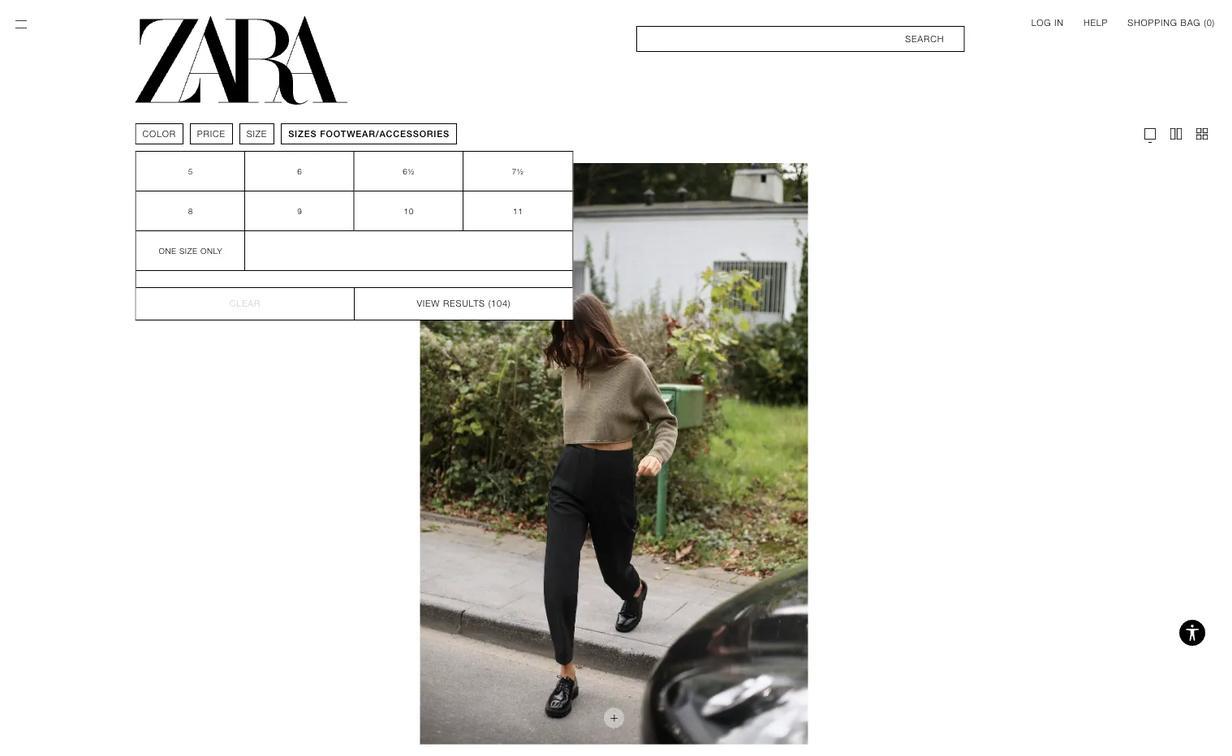 Task type: describe. For each thing, give the bounding box(es) containing it.
10
[[404, 206, 414, 216]]

only
[[200, 246, 223, 256]]

in
[[1055, 17, 1064, 28]]

view results (104)
[[417, 299, 511, 309]]

1 zoom change image from the left
[[1142, 126, 1159, 142]]

shopping
[[1128, 17, 1178, 28]]

Product search search field
[[637, 26, 965, 52]]

0 status
[[1207, 17, 1213, 28]]

search link
[[637, 26, 965, 52]]

log
[[1032, 17, 1052, 28]]

clear
[[230, 299, 261, 309]]

color button
[[135, 123, 183, 145]]

price
[[197, 129, 226, 139]]

)
[[1213, 17, 1216, 28]]

zoom change image
[[1194, 126, 1211, 142]]

open menu image
[[13, 16, 29, 32]]

2 zoom change image from the left
[[1168, 126, 1185, 142]]

zara logo united states. go to homepage image
[[135, 16, 348, 105]]

0
[[1207, 17, 1213, 28]]

(104)
[[489, 299, 511, 309]]

sizes
[[288, 129, 317, 139]]

size button
[[239, 123, 275, 145]]

bag
[[1181, 17, 1201, 28]]

0 horizontal spatial size
[[179, 246, 198, 256]]

help link
[[1084, 16, 1109, 29]]

view
[[417, 299, 440, 309]]



Task type: vqa. For each thing, say whether or not it's contained in the screenshot.
Not
no



Task type: locate. For each thing, give the bounding box(es) containing it.
results
[[443, 299, 485, 309]]

price button
[[190, 123, 233, 145]]

size inside size 'button'
[[247, 129, 267, 139]]

help
[[1084, 17, 1109, 28]]

sizes footwear/accessories
[[288, 129, 450, 139]]

5
[[188, 166, 193, 176]]

6
[[297, 166, 302, 176]]

9
[[297, 206, 302, 216]]

zoom change image
[[1142, 126, 1159, 142], [1168, 126, 1185, 142]]

0 horizontal spatial zoom change image
[[1142, 126, 1159, 142]]

one size only
[[159, 246, 223, 256]]

footwear/accessories
[[320, 129, 450, 139]]

log in link
[[1032, 16, 1064, 29]]

search
[[906, 34, 945, 44]]

6½
[[403, 166, 415, 176]]

11
[[513, 206, 523, 216]]

0 vertical spatial size
[[247, 129, 267, 139]]

1 horizontal spatial zoom change image
[[1168, 126, 1185, 142]]

one
[[159, 246, 177, 256]]

size
[[247, 129, 267, 139], [179, 246, 198, 256]]

8
[[188, 206, 193, 216]]

image 0 of pants with a high waist from zara image
[[420, 163, 808, 745]]

(
[[1204, 17, 1207, 28]]

size right one on the left of the page
[[179, 246, 198, 256]]

shopping bag ( 0 )
[[1128, 17, 1216, 28]]

clear button
[[136, 287, 354, 320]]

1 vertical spatial size
[[179, 246, 198, 256]]

size right price
[[247, 129, 267, 139]]

sizes footwear/accessories button
[[281, 123, 457, 145]]

accessibility image
[[1177, 617, 1209, 650]]

log in
[[1032, 17, 1064, 28]]

1 horizontal spatial size
[[247, 129, 267, 139]]

color
[[143, 129, 176, 139]]

7½
[[512, 166, 524, 176]]



